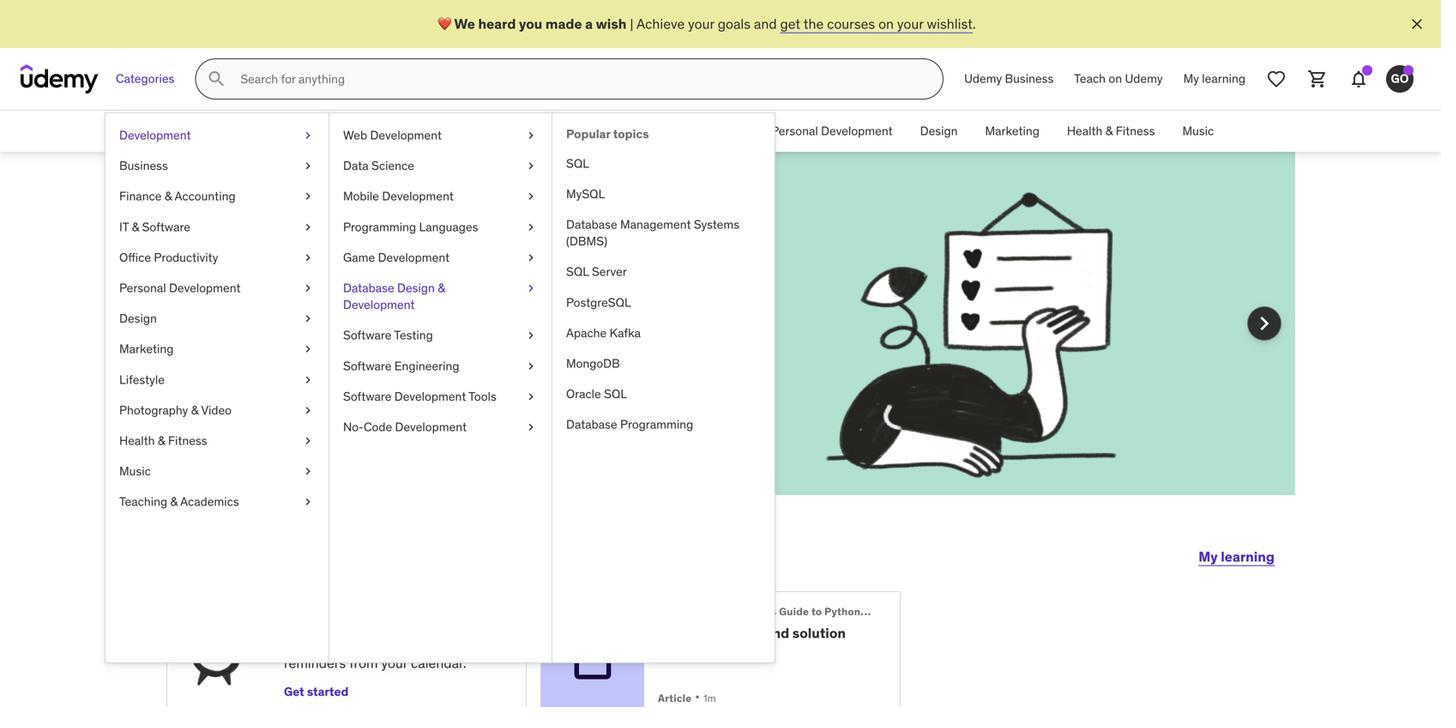 Task type: locate. For each thing, give the bounding box(es) containing it.
music for music link to the top
[[1183, 123, 1214, 139]]

finance & accounting up data science link
[[403, 123, 519, 139]]

office productivity link up the mysql link
[[631, 111, 758, 152]]

a up the database design & development link
[[468, 227, 488, 271]]

sql
[[566, 156, 590, 171], [566, 264, 589, 279], [604, 386, 627, 402]]

xsmall image inside finance & accounting link
[[301, 188, 315, 205]]

my learning link
[[1174, 58, 1256, 100], [1199, 536, 1275, 577]]

xsmall image for software testing
[[524, 327, 538, 344]]

xsmall image inside programming languages link
[[524, 219, 538, 235]]

2 vertical spatial the
[[333, 340, 354, 357]]

1 horizontal spatial you
[[519, 15, 543, 32]]

xsmall image inside it & software link
[[301, 219, 315, 235]]

database inside database design & development
[[343, 280, 394, 296]]

1 horizontal spatial finance
[[403, 123, 445, 139]]

guide
[[779, 605, 809, 618]]

popular topics
[[566, 126, 649, 142]]

& for lifestyle it & software link
[[132, 219, 139, 235]]

your left goals.
[[460, 340, 486, 357]]

xsmall image inside software engineering link
[[524, 358, 538, 374]]

marketing up the lifestyle
[[119, 341, 174, 357]]

0 vertical spatial the
[[804, 15, 824, 32]]

programming right python
[[863, 605, 933, 618]]

0 vertical spatial programming
[[343, 219, 416, 235]]

1 vertical spatial office productivity
[[119, 250, 218, 265]]

xsmall image for office productivity
[[301, 249, 315, 266]]

on inside get the courses on your wishlist
[[495, 320, 510, 338]]

each
[[326, 635, 356, 653]]

design inside database design & development
[[397, 280, 435, 296]]

0 vertical spatial office
[[645, 123, 677, 139]]

sql for sql server
[[566, 264, 589, 279]]

design for health & fitness
[[920, 123, 958, 139]]

finance & accounting link down the development link
[[106, 181, 329, 212]]

courses
[[827, 15, 875, 32], [443, 320, 491, 338]]

1 vertical spatial on
[[1109, 71, 1122, 86]]

marketing down "udemy business" link
[[986, 123, 1040, 139]]

marketing link down "udemy business" link
[[972, 111, 1054, 152]]

it & software
[[546, 123, 618, 139], [119, 219, 190, 235]]

a left wish
[[585, 15, 593, 32]]

productivity for lifestyle
[[154, 250, 218, 265]]

0 vertical spatial health
[[1067, 123, 1103, 139]]

make for you
[[367, 227, 461, 271]]

1 horizontal spatial it
[[546, 123, 556, 139]]

0 vertical spatial business
[[1005, 71, 1054, 86]]

finance
[[403, 123, 445, 139], [119, 189, 162, 204]]

xsmall image
[[301, 158, 315, 174], [524, 158, 538, 174], [524, 188, 538, 205], [524, 249, 538, 266], [301, 280, 315, 297], [301, 310, 315, 327], [524, 327, 538, 344], [301, 341, 315, 358], [524, 388, 538, 405], [301, 402, 315, 419], [524, 419, 538, 436], [301, 432, 315, 449]]

sql right oracle
[[604, 386, 627, 402]]

xsmall image for data science
[[524, 158, 538, 174]]

health & fitness link down video
[[106, 426, 329, 456]]

goals.
[[490, 340, 526, 357]]

office productivity link up time
[[106, 242, 329, 273]]

& inside database design & development
[[438, 280, 445, 296]]

programming
[[343, 219, 416, 235], [620, 417, 694, 432], [863, 605, 933, 618]]

1 horizontal spatial programming
[[620, 417, 694, 432]]

0 horizontal spatial marketing link
[[106, 334, 329, 364]]

business down the development link
[[119, 158, 168, 173]]

xsmall image for teaching & academics
[[301, 494, 315, 510]]

courses up toward
[[443, 320, 491, 338]]

it & software link for lifestyle
[[106, 212, 329, 242]]

1 horizontal spatial wishlist
[[927, 15, 973, 32]]

1 horizontal spatial music
[[1183, 123, 1214, 139]]

xsmall image
[[301, 127, 315, 144], [524, 127, 538, 144], [301, 188, 315, 205], [301, 219, 315, 235], [524, 219, 538, 235], [301, 249, 315, 266], [524, 280, 538, 297], [524, 358, 538, 374], [301, 371, 315, 388], [301, 463, 315, 480], [301, 494, 315, 510]]

xsmall image inside data science link
[[524, 158, 538, 174]]

come
[[326, 320, 360, 338]]

2 horizontal spatial design
[[920, 123, 958, 139]]

business link
[[313, 111, 389, 152], [106, 151, 329, 181]]

2 vertical spatial design
[[119, 311, 157, 326]]

office productivity for lifestyle
[[119, 250, 218, 265]]

wishlist down time
[[228, 340, 274, 357]]

to inside carousel element
[[261, 320, 274, 338]]

1 vertical spatial it & software
[[119, 219, 190, 235]]

0 vertical spatial finance & accounting
[[403, 123, 519, 139]]

a inside did you make a wish?
[[468, 227, 488, 271]]

business link for lifestyle
[[106, 151, 329, 181]]

programming down oracle sql link
[[620, 417, 694, 432]]

0 vertical spatial health & fitness
[[1067, 123, 1155, 139]]

your down adds
[[381, 654, 408, 672]]

0 vertical spatial database
[[566, 217, 618, 232]]

finance & accounting link up mobile development "link"
[[389, 111, 533, 152]]

1 horizontal spatial finance & accounting link
[[389, 111, 533, 152]]

0 horizontal spatial finance
[[119, 189, 162, 204]]

xsmall image for no-code development
[[524, 419, 538, 436]]

get inside get the courses on your wishlist
[[394, 320, 417, 338]]

1 vertical spatial courses
[[443, 320, 491, 338]]

data
[[343, 158, 369, 173]]

1 vertical spatial fitness
[[168, 433, 207, 448]]

mobile development
[[343, 189, 454, 204]]

the
[[804, 15, 824, 32], [420, 320, 440, 338], [333, 340, 354, 357]]

xsmall image inside the software testing link
[[524, 327, 538, 344]]

goals
[[718, 15, 751, 32]]

and
[[754, 15, 777, 32], [277, 340, 300, 357], [765, 624, 790, 642]]

it
[[546, 123, 556, 139], [119, 219, 129, 235]]

accounting up data science link
[[458, 123, 519, 139]]

0 vertical spatial it & software link
[[533, 111, 631, 152]]

2 vertical spatial programming
[[863, 605, 933, 618]]

wishlist
[[927, 15, 973, 32], [228, 340, 274, 357]]

xsmall image inside the 'photography & video' link
[[301, 402, 315, 419]]

xsmall image for development
[[301, 127, 315, 144]]

you left made
[[519, 15, 543, 32]]

the up toward
[[420, 320, 440, 338]]

database programming
[[566, 417, 694, 432]]

oracle sql
[[566, 386, 627, 402]]

finance & accounting down the development link
[[119, 189, 236, 204]]

0 vertical spatial make
[[367, 227, 461, 271]]

0 horizontal spatial health & fitness link
[[106, 426, 329, 456]]

learning,
[[309, 535, 433, 571]]

notifications image
[[1349, 69, 1370, 89]]

0 horizontal spatial on
[[495, 320, 510, 338]]

1 vertical spatial it
[[119, 219, 129, 235]]

sql for sql
[[566, 156, 590, 171]]

1 vertical spatial you
[[298, 227, 360, 271]]

my
[[1184, 71, 1200, 86], [1199, 548, 1218, 565]]

mysql
[[566, 186, 605, 202]]

get up and take the first step toward your goals.
[[394, 320, 417, 338]]

0 horizontal spatial health
[[119, 433, 155, 448]]

get inside button
[[284, 684, 304, 700]]

sql left server
[[566, 264, 589, 279]]

and left take
[[277, 340, 300, 357]]

programming up game development
[[343, 219, 416, 235]]

business inside "udemy business" link
[[1005, 71, 1054, 86]]

no-code development link
[[330, 412, 552, 442]]

a
[[585, 15, 593, 32], [468, 227, 488, 271]]

business up data
[[326, 123, 375, 139]]

1 vertical spatial and
[[277, 340, 300, 357]]

0 horizontal spatial finance & accounting link
[[106, 181, 329, 212]]

xsmall image inside lifestyle "link"
[[301, 371, 315, 388]]

udemy right teach
[[1125, 71, 1163, 86]]

xsmall image for mobile development
[[524, 188, 538, 205]]

development link
[[106, 120, 329, 151]]

0 vertical spatial it & software
[[546, 123, 618, 139]]

0 horizontal spatial office productivity link
[[106, 242, 329, 273]]

1 vertical spatial marketing link
[[106, 334, 329, 364]]

udemy image
[[21, 64, 99, 94]]

sql server
[[566, 264, 627, 279]]

1 vertical spatial marketing
[[119, 341, 174, 357]]

1 horizontal spatial office productivity
[[645, 123, 744, 139]]

marketing link up video
[[106, 334, 329, 364]]

your inside get the courses on your wishlist
[[513, 320, 540, 338]]

personal development link for lifestyle
[[106, 273, 329, 303]]

apache kafka link
[[553, 318, 775, 348]]

office productivity
[[645, 123, 744, 139], [119, 250, 218, 265]]

personal development link for health & fitness
[[758, 111, 907, 152]]

database for (dbms)
[[566, 217, 618, 232]]

on
[[879, 15, 894, 32], [1109, 71, 1122, 86], [495, 320, 510, 338]]

xsmall image for health & fitness
[[301, 432, 315, 449]]

2 vertical spatial sql
[[604, 386, 627, 402]]

personal development link
[[758, 111, 907, 152], [106, 273, 329, 303]]

udemy business link
[[954, 58, 1064, 100]]

xsmall image for business
[[301, 158, 315, 174]]

photography & video
[[119, 402, 232, 418]]

2 udemy from the left
[[1125, 71, 1163, 86]]

❤️
[[438, 15, 452, 32]]

0 horizontal spatial wishlist
[[228, 340, 274, 357]]

xsmall image for lifestyle
[[301, 371, 315, 388]]

courses inside get the courses on your wishlist
[[443, 320, 491, 338]]

1 horizontal spatial finance & accounting
[[403, 123, 519, 139]]

you have alerts image
[[1404, 65, 1414, 76]]

1 horizontal spatial health
[[1067, 123, 1103, 139]]

health & fitness link down teach on udemy link
[[1054, 111, 1169, 152]]

it & software link
[[533, 111, 631, 152], [106, 212, 329, 242]]

get left started
[[284, 684, 304, 700]]

xsmall image inside the development link
[[301, 127, 315, 144]]

health & fitness down teach on udemy link
[[1067, 123, 1155, 139]]

get
[[394, 320, 417, 338], [440, 635, 462, 653], [284, 684, 304, 700]]

udemy down .
[[965, 71, 1002, 86]]

0 horizontal spatial get
[[284, 684, 304, 700]]

learning
[[1202, 71, 1246, 86], [1221, 548, 1275, 565]]

next image
[[1251, 310, 1279, 337]]

fitness down photography & video
[[168, 433, 207, 448]]

productivity left "did"
[[154, 250, 218, 265]]

1 horizontal spatial design
[[397, 280, 435, 296]]

get the courses on your wishlist
[[228, 320, 540, 357]]

programming inside database programming link
[[620, 417, 694, 432]]

0 horizontal spatial it
[[119, 219, 129, 235]]

0 vertical spatial on
[[879, 15, 894, 32]]

and inside the ultimate beginners guide to python programming 11. homework and solution
[[765, 624, 790, 642]]

0 horizontal spatial office
[[119, 250, 151, 265]]

web development link
[[330, 120, 552, 151]]

& for finance & accounting link for health & fitness
[[448, 123, 455, 139]]

design link for health & fitness
[[907, 111, 972, 152]]

my learning
[[1184, 71, 1246, 86], [1199, 548, 1275, 565]]

accounting down the development link
[[175, 189, 236, 204]]

music link
[[1169, 111, 1228, 152], [106, 456, 329, 487]]

make for to
[[277, 320, 311, 338]]

xsmall image for software engineering
[[524, 358, 538, 374]]

database inside database management systems (dbms)
[[566, 217, 618, 232]]

get started button
[[284, 680, 349, 704]]

development inside "link"
[[382, 189, 454, 204]]

business left teach
[[1005, 71, 1054, 86]]

health & fitness down the photography
[[119, 433, 207, 448]]

homework
[[677, 624, 762, 642]]

wish
[[596, 15, 627, 32]]

0 horizontal spatial finance & accounting
[[119, 189, 236, 204]]

0 horizontal spatial make
[[277, 320, 311, 338]]

1 vertical spatial programming
[[620, 417, 694, 432]]

1 horizontal spatial office productivity link
[[631, 111, 758, 152]]

0 vertical spatial a
[[585, 15, 593, 32]]

1 vertical spatial office productivity link
[[106, 242, 329, 273]]

0 vertical spatial office productivity
[[645, 123, 744, 139]]

0 vertical spatial personal development link
[[758, 111, 907, 152]]

engineering
[[395, 358, 460, 373]]

1 vertical spatial finance & accounting link
[[106, 181, 329, 212]]

1 horizontal spatial get
[[394, 320, 417, 338]]

software engineering link
[[330, 351, 552, 381]]

no-
[[343, 419, 364, 435]]

1 horizontal spatial health & fitness link
[[1054, 111, 1169, 152]]

the down come on the left top
[[333, 340, 354, 357]]

wishlist up udemy business
[[927, 15, 973, 32]]

1 vertical spatial get
[[440, 635, 462, 653]]

xsmall image inside the database design & development link
[[524, 280, 538, 297]]

you
[[519, 15, 543, 32], [298, 227, 360, 271]]

schedule
[[284, 609, 346, 627]]

marketing link for health & fitness
[[972, 111, 1054, 152]]

office productivity link for lifestyle
[[106, 242, 329, 273]]

0 vertical spatial my
[[1184, 71, 1200, 86]]

personal development
[[772, 123, 893, 139], [119, 280, 241, 296]]

finance & accounting for lifestyle
[[119, 189, 236, 204]]

.
[[973, 15, 976, 32]]

fitness down teach on udemy link
[[1116, 123, 1155, 139]]

mongodb
[[566, 356, 620, 371]]

teach on udemy link
[[1064, 58, 1174, 100]]

2 horizontal spatial on
[[1109, 71, 1122, 86]]

xsmall image inside game development link
[[524, 249, 538, 266]]

programming languages
[[343, 219, 478, 235]]

1 horizontal spatial courses
[[827, 15, 875, 32]]

database down oracle sql
[[566, 417, 618, 432]]

systems
[[694, 217, 740, 232]]

1 vertical spatial productivity
[[154, 250, 218, 265]]

database
[[566, 217, 618, 232], [343, 280, 394, 296], [566, 417, 618, 432]]

courses right get
[[827, 15, 875, 32]]

xsmall image for finance & accounting
[[301, 188, 315, 205]]

1 horizontal spatial it & software
[[546, 123, 618, 139]]

1 vertical spatial office
[[119, 250, 151, 265]]

0 horizontal spatial personal development
[[119, 280, 241, 296]]

0 vertical spatial personal
[[772, 123, 818, 139]]

web development
[[343, 127, 442, 143]]

2 horizontal spatial to
[[812, 605, 822, 618]]

health down teach
[[1067, 123, 1103, 139]]

it
[[314, 320, 322, 338]]

make inside did you make a wish?
[[367, 227, 461, 271]]

made
[[546, 15, 582, 32]]

xsmall image inside no-code development link
[[524, 419, 538, 436]]

2 vertical spatial get
[[284, 684, 304, 700]]

xsmall image for design
[[301, 310, 315, 327]]

0 vertical spatial and
[[754, 15, 777, 32]]

database down game
[[343, 280, 394, 296]]

database design & development element
[[552, 113, 775, 662]]

1 vertical spatial sql
[[566, 264, 589, 279]]

0 vertical spatial accounting
[[458, 123, 519, 139]]

xsmall image inside mobile development "link"
[[524, 188, 538, 205]]

0 vertical spatial finance
[[403, 123, 445, 139]]

shopping cart with 0 items image
[[1308, 69, 1328, 89]]

started
[[307, 684, 349, 700]]

xsmall image inside the software development tools link
[[524, 388, 538, 405]]

0 horizontal spatial music
[[119, 463, 151, 479]]

and down guide
[[765, 624, 790, 642]]

0 horizontal spatial it & software
[[119, 219, 190, 235]]

0 horizontal spatial it & software link
[[106, 212, 329, 242]]

finance for health & fitness
[[403, 123, 445, 139]]

personal development for health & fitness
[[772, 123, 893, 139]]

oracle
[[566, 386, 601, 402]]

udemy
[[965, 71, 1002, 86], [1125, 71, 1163, 86]]

music for leftmost music link
[[119, 463, 151, 479]]

0 vertical spatial personal development
[[772, 123, 893, 139]]

database up (dbms)
[[566, 217, 618, 232]]

0 horizontal spatial udemy
[[965, 71, 1002, 86]]

popular
[[566, 126, 611, 142]]

and left get
[[754, 15, 777, 32]]

teaching
[[119, 494, 167, 509]]

did
[[228, 227, 291, 271]]

mongodb link
[[553, 348, 775, 379]]

1 vertical spatial design
[[397, 280, 435, 296]]

your up goals.
[[513, 320, 540, 338]]

Search for anything text field
[[237, 64, 923, 94]]

the right get
[[804, 15, 824, 32]]

1 horizontal spatial personal
[[772, 123, 818, 139]]

1 vertical spatial wishlist
[[228, 340, 274, 357]]

productivity up sql link
[[680, 123, 744, 139]]

xsmall image for photography & video
[[301, 402, 315, 419]]

and inside carousel element
[[277, 340, 300, 357]]

0 horizontal spatial to
[[261, 320, 274, 338]]

2 horizontal spatial business
[[1005, 71, 1054, 86]]

1 vertical spatial business
[[326, 123, 375, 139]]

0 vertical spatial sql
[[566, 156, 590, 171]]

development inside database design & development
[[343, 297, 415, 312]]

time to make it come true.
[[228, 320, 394, 338]]

it & software for health & fitness
[[546, 123, 618, 139]]

software
[[569, 123, 618, 139], [142, 219, 190, 235], [343, 327, 392, 343], [343, 358, 392, 373], [343, 389, 392, 404]]

you down mobile
[[298, 227, 360, 271]]

0 vertical spatial fitness
[[1116, 123, 1155, 139]]

xsmall image inside teaching & academics link
[[301, 494, 315, 510]]

xsmall image inside the web development link
[[524, 127, 538, 144]]

1 horizontal spatial business
[[326, 123, 375, 139]]

software for software development tools
[[343, 389, 392, 404]]

health down the photography
[[119, 433, 155, 448]]

1 vertical spatial personal development link
[[106, 273, 329, 303]]

office for lifestyle
[[119, 250, 151, 265]]

programming languages link
[[330, 212, 552, 242]]

11. homework and solution link
[[658, 624, 873, 642]]

personal development for lifestyle
[[119, 280, 241, 296]]

get up calendar.
[[440, 635, 462, 653]]

get inside schedule time to learn a little each day adds up. get reminders from your calendar.
[[440, 635, 462, 653]]

sql down 'popular'
[[566, 156, 590, 171]]

submit search image
[[206, 69, 227, 89]]

•
[[695, 688, 700, 706]]

1 vertical spatial personal
[[119, 280, 166, 296]]

your left .
[[897, 15, 924, 32]]

up.
[[417, 635, 436, 653]]

0 horizontal spatial design
[[119, 311, 157, 326]]

finance & accounting
[[403, 123, 519, 139], [119, 189, 236, 204]]

xsmall image inside music link
[[301, 463, 315, 480]]



Task type: describe. For each thing, give the bounding box(es) containing it.
photography & video link
[[106, 395, 329, 426]]

article
[[658, 692, 692, 705]]

to inside schedule time to learn a little each day adds up. get reminders from your calendar.
[[381, 609, 395, 627]]

let's
[[166, 535, 231, 571]]

1 vertical spatial health & fitness link
[[106, 426, 329, 456]]

1 vertical spatial health
[[119, 433, 155, 448]]

code
[[364, 419, 392, 435]]

apache kafka
[[566, 325, 641, 341]]

1 horizontal spatial on
[[879, 15, 894, 32]]

software development tools link
[[330, 381, 552, 412]]

kafka
[[610, 325, 641, 341]]

adds
[[384, 635, 414, 653]]

get the courses on your wishlist link
[[228, 320, 540, 357]]

from
[[349, 654, 378, 672]]

business link for health & fitness
[[313, 111, 389, 152]]

xsmall image for music
[[301, 463, 315, 480]]

video
[[201, 402, 232, 418]]

oracle sql link
[[553, 379, 775, 409]]

software for software engineering
[[343, 358, 392, 373]]

start
[[237, 535, 303, 571]]

article • 1m
[[658, 688, 716, 706]]

little
[[296, 635, 323, 653]]

office productivity for health & fitness
[[645, 123, 744, 139]]

data science link
[[330, 151, 552, 181]]

languages
[[419, 219, 478, 235]]

lifestyle
[[119, 372, 165, 387]]

carousel element
[[146, 152, 1296, 536]]

productivity for health & fitness
[[680, 123, 744, 139]]

time
[[228, 320, 258, 338]]

programming inside programming languages link
[[343, 219, 416, 235]]

mobile development link
[[330, 181, 552, 212]]

office for health & fitness
[[645, 123, 677, 139]]

gary
[[439, 535, 507, 571]]

database for development
[[343, 280, 394, 296]]

postgresql
[[566, 295, 631, 310]]

game development
[[343, 250, 450, 265]]

learn
[[398, 609, 431, 627]]

toward
[[414, 340, 457, 357]]

game
[[343, 250, 375, 265]]

we
[[454, 15, 475, 32]]

xsmall image for it & software
[[301, 219, 315, 235]]

solution
[[793, 624, 846, 642]]

|
[[630, 15, 634, 32]]

wishlist inside get the courses on your wishlist
[[228, 340, 274, 357]]

teach on udemy
[[1075, 71, 1163, 86]]

it for health & fitness
[[546, 123, 556, 139]]

data science
[[343, 158, 414, 173]]

get for the
[[394, 320, 417, 338]]

wish?
[[228, 269, 329, 314]]

accounting for health & fitness
[[458, 123, 519, 139]]

web
[[343, 127, 367, 143]]

xsmall image for programming languages
[[524, 219, 538, 235]]

to inside the ultimate beginners guide to python programming 11. homework and solution
[[812, 605, 822, 618]]

get started
[[284, 684, 349, 700]]

0 vertical spatial you
[[519, 15, 543, 32]]

your left goals
[[688, 15, 715, 32]]

sql server link
[[553, 257, 775, 287]]

finance & accounting link for lifestyle
[[106, 181, 329, 212]]

wishlist image
[[1267, 69, 1287, 89]]

teaching & academics link
[[106, 487, 329, 517]]

sql link
[[553, 148, 775, 179]]

it & software for lifestyle
[[119, 219, 190, 235]]

udemy business
[[965, 71, 1054, 86]]

software testing link
[[330, 320, 552, 351]]

teaching & academics
[[119, 494, 239, 509]]

0 vertical spatial my learning
[[1184, 71, 1246, 86]]

and take the first step toward your goals.
[[274, 340, 526, 357]]

first
[[357, 340, 381, 357]]

your inside schedule time to learn a little each day adds up. get reminders from your calendar.
[[381, 654, 408, 672]]

it & software link for health & fitness
[[533, 111, 631, 152]]

0 horizontal spatial fitness
[[168, 433, 207, 448]]

teach
[[1075, 71, 1106, 86]]

xsmall image for game development
[[524, 249, 538, 266]]

finance for lifestyle
[[119, 189, 162, 204]]

1 vertical spatial my learning link
[[1199, 536, 1275, 577]]

programming inside the ultimate beginners guide to python programming 11. homework and solution
[[863, 605, 933, 618]]

0 vertical spatial learning
[[1202, 71, 1246, 86]]

xsmall image for software development tools
[[524, 388, 538, 405]]

apache
[[566, 325, 607, 341]]

xsmall image for marketing
[[301, 341, 315, 358]]

software for software testing
[[343, 327, 392, 343]]

testing
[[394, 327, 433, 343]]

2 horizontal spatial the
[[804, 15, 824, 32]]

the inside get the courses on your wishlist
[[420, 320, 440, 338]]

database design & development
[[343, 280, 445, 312]]

marketing link for lifestyle
[[106, 334, 329, 364]]

accounting for lifestyle
[[175, 189, 236, 204]]

the
[[658, 605, 677, 618]]

business for health & fitness
[[326, 123, 375, 139]]

database programming link
[[553, 409, 775, 440]]

design for lifestyle
[[119, 311, 157, 326]]

close image
[[1409, 15, 1426, 33]]

0 vertical spatial music link
[[1169, 111, 1228, 152]]

postgresql link
[[553, 287, 775, 318]]

xsmall image for database design & development
[[524, 280, 538, 297]]

0 vertical spatial my learning link
[[1174, 58, 1256, 100]]

xsmall image for web development
[[524, 127, 538, 144]]

software testing
[[343, 327, 433, 343]]

design link for lifestyle
[[106, 303, 329, 334]]

1 udemy from the left
[[965, 71, 1002, 86]]

0 vertical spatial health & fitness link
[[1054, 111, 1169, 152]]

science
[[372, 158, 414, 173]]

0 horizontal spatial the
[[333, 340, 354, 357]]

go link
[[1380, 58, 1421, 100]]

topics
[[613, 126, 649, 142]]

marketing for health & fitness
[[986, 123, 1040, 139]]

beginners
[[725, 605, 777, 618]]

let's start learning, gary
[[166, 535, 507, 571]]

game development link
[[330, 242, 552, 273]]

categories
[[116, 71, 174, 86]]

& for the 'photography & video' link
[[191, 402, 199, 418]]

business for lifestyle
[[119, 158, 168, 173]]

step
[[384, 340, 411, 357]]

1 vertical spatial my learning
[[1199, 548, 1275, 565]]

you inside did you make a wish?
[[298, 227, 360, 271]]

schedule time to learn a little each day adds up. get reminders from your calendar.
[[284, 609, 467, 672]]

& for teaching & academics link at the left of page
[[170, 494, 178, 509]]

true.
[[363, 320, 391, 338]]

get
[[780, 15, 801, 32]]

1 vertical spatial health & fitness
[[119, 433, 207, 448]]

1 vertical spatial learning
[[1221, 548, 1275, 565]]

0 vertical spatial wishlist
[[927, 15, 973, 32]]

& for lifestyle's finance & accounting link
[[165, 189, 172, 204]]

software engineering
[[343, 358, 460, 373]]

get the courses on your wishlist link
[[780, 15, 973, 32]]

personal for health & fitness
[[772, 123, 818, 139]]

go
[[1391, 71, 1409, 86]]

finance & accounting link for health & fitness
[[389, 111, 533, 152]]

1 horizontal spatial fitness
[[1116, 123, 1155, 139]]

& for it & software link for health & fitness
[[559, 123, 566, 139]]

0 vertical spatial courses
[[827, 15, 875, 32]]

get for started
[[284, 684, 304, 700]]

finance & accounting for health & fitness
[[403, 123, 519, 139]]

calendar.
[[411, 654, 467, 672]]

database management systems (dbms) link
[[553, 209, 775, 257]]

did you make a wish?
[[228, 227, 488, 314]]

a
[[284, 635, 293, 653]]

python
[[825, 605, 861, 618]]

database design & development link
[[330, 273, 552, 320]]

marketing for lifestyle
[[119, 341, 174, 357]]

achieve
[[637, 15, 685, 32]]

reminders
[[284, 654, 346, 672]]

2 vertical spatial database
[[566, 417, 618, 432]]

it for lifestyle
[[119, 219, 129, 235]]

office productivity link for health & fitness
[[631, 111, 758, 152]]

1 horizontal spatial a
[[585, 15, 593, 32]]

ultimate
[[679, 605, 723, 618]]

1 vertical spatial my
[[1199, 548, 1218, 565]]

personal for lifestyle
[[119, 280, 166, 296]]

xsmall image for personal development
[[301, 280, 315, 297]]

0 horizontal spatial music link
[[106, 456, 329, 487]]

database management systems (dbms)
[[566, 217, 740, 249]]

1 unread notification image
[[1363, 65, 1373, 76]]



Task type: vqa. For each thing, say whether or not it's contained in the screenshot.
Oracle Sql Link
yes



